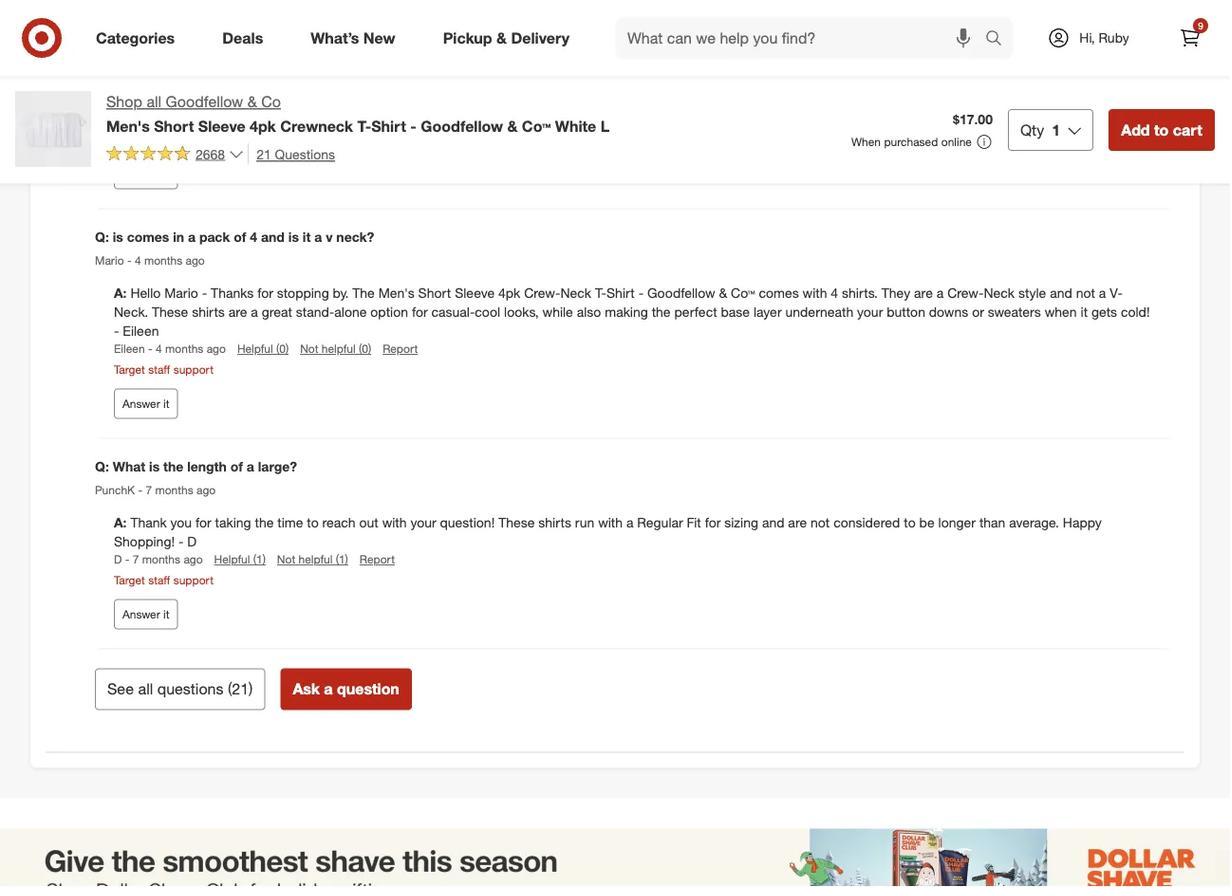Task type: describe. For each thing, give the bounding box(es) containing it.
get
[[553, 37, 574, 54]]

sweaters
[[988, 304, 1041, 321]]

eileen inside the hello mario - thanks for stopping by. the men's short sleeve 4pk crew-neck t-shirt - goodfellow & co™ comes with 4 shirts. they are a crew-neck style and not a v- neck. these shirts are a great stand-alone option for casual-cool looks, while also making the perfect base layer underneath your button downs or sweaters when it gets cold! - eileen
[[123, 323, 159, 340]]

(
[[228, 681, 232, 699]]

4pk inside shop all goodfellow & co men's short sleeve 4pk crewneck t-shirt - goodfellow & co™ white l
[[250, 117, 276, 135]]

a: for what
[[114, 515, 130, 532]]

& down a: hi joseph - thanks for your inquiry in this product. medium size would be best for you. hope you like this product. thank you - allen
[[507, 117, 518, 135]]

add to cart
[[1121, 120, 1203, 139]]

questions
[[275, 146, 335, 162]]

target staff support for hi joseph - thanks for your inquiry in this product. medium size would be best for you. hope you like this product. thank you - allen
[[114, 133, 214, 147]]

inquiry
[[298, 94, 338, 110]]

deals link
[[206, 17, 287, 59]]

run
[[575, 515, 594, 532]]

a inside button
[[324, 681, 333, 699]]

sleeve inside shop all goodfellow & co men's short sleeve 4pk crewneck t-shirt - goodfellow & co™ white l
[[198, 117, 245, 135]]

all for see
[[138, 681, 153, 699]]

target for thank you for taking the time to reach out with your question! these shirts run with a regular fit for sizing and are not considered to be longer than average. happy shopping! - d
[[114, 573, 145, 587]]

1 (0) from the left
[[276, 342, 289, 357]]

gets
[[1092, 304, 1117, 321]]

to right the considered
[[904, 515, 916, 532]]

helpful (1)
[[226, 113, 280, 127]]

ago inside q: what is the length of a large? punchk - 7 months ago
[[196, 484, 216, 498]]

co™ inside the hello mario - thanks for stopping by. the men's short sleeve 4pk crew-neck t-shirt - goodfellow & co™ comes with 4 shirts. they are a crew-neck style and not a v- neck. these shirts are a great stand-alone option for casual-cool looks, while also making the perfect base layer underneath your button downs or sweaters when it gets cold! - eileen
[[731, 285, 755, 302]]

1 a: from the top
[[114, 94, 127, 110]]

support for hello mario - thanks for stopping by. the men's short sleeve 4pk crew-neck t-shirt - goodfellow & co™ comes with 4 shirts. they are a crew-neck style and not a v- neck. these shirts are a great stand-alone option for casual-cool looks, while also making the perfect base layer underneath your button downs or sweaters when it gets cold! - eileen
[[173, 362, 214, 377]]

0 horizontal spatial with
[[382, 515, 407, 532]]

ask a question button
[[280, 669, 412, 711]]

2 (0) from the left
[[359, 342, 371, 357]]

hello
[[130, 285, 161, 302]]

0 horizontal spatial be
[[553, 94, 568, 110]]

your inside 'thank you for taking the time to reach out with your question! these shirts run with a regular fit for sizing and are not considered to be longer than average. happy shopping! - d'
[[410, 515, 436, 532]]

a left great
[[251, 304, 258, 321]]

0 horizontal spatial your
[[269, 94, 295, 110]]

of inside q: what is the length of a large? punchk - 7 months ago
[[230, 458, 243, 475]]

to inside "q: should i order a medium or large my ches t is 39 inches don't want to get the wrong size joseph - 2 months ago"
[[537, 37, 550, 54]]

0 vertical spatial thanks
[[203, 94, 246, 110]]

support for thank you for taking the time to reach out with your question! these shirts run with a regular fit for sizing and are not considered to be longer than average. happy shopping! - d
[[173, 573, 214, 587]]

d - 7 months ago
[[114, 553, 203, 567]]

t
[[380, 37, 385, 54]]

time
[[277, 515, 303, 532]]

target for hello mario - thanks for stopping by. the men's short sleeve 4pk crew-neck t-shirt - goodfellow & co™ comes with 4 shirts. they are a crew-neck style and not a v- neck. these shirts are a great stand-alone option for casual-cool looks, while also making the perfect base layer underneath your button downs or sweaters when it gets cold! - eileen
[[114, 362, 145, 377]]

1 horizontal spatial joseph
[[147, 94, 190, 110]]

for up helpful (1) on the left of the page
[[249, 94, 265, 110]]

and inside q: is comes in a pack of 4 and is it a v neck? mario - 4 months ago
[[261, 229, 285, 245]]

or inside the hello mario - thanks for stopping by. the men's short sleeve 4pk crew-neck t-shirt - goodfellow & co™ comes with 4 shirts. they are a crew-neck style and not a v- neck. these shirts are a great stand-alone option for casual-cool looks, while also making the perfect base layer underneath your button downs or sweaters when it gets cold! - eileen
[[972, 304, 984, 321]]

happy
[[1063, 515, 1102, 532]]

looks,
[[504, 304, 539, 321]]

0 vertical spatial thank
[[812, 94, 849, 110]]

answer it for hello mario - thanks for stopping by. the men's short sleeve 4pk crew-neck t-shirt - goodfellow & co™ comes with 4 shirts. they are a crew-neck style and not a v- neck. these shirts are a great stand-alone option for casual-cool looks, while also making the perfect base layer underneath your button downs or sweaters when it gets cold! - eileen
[[122, 397, 169, 411]]

a inside 'thank you for taking the time to reach out with your question! these shirts run with a regular fit for sizing and are not considered to be longer than average. happy shopping! - d'
[[626, 515, 634, 532]]

shirts inside the hello mario - thanks for stopping by. the men's short sleeve 4pk crew-neck t-shirt - goodfellow & co™ comes with 4 shirts. they are a crew-neck style and not a v- neck. these shirts are a great stand-alone option for casual-cool looks, while also making the perfect base layer underneath your button downs or sweaters when it gets cold! - eileen
[[192, 304, 225, 321]]

2 horizontal spatial you
[[852, 94, 874, 110]]

21 questions
[[256, 146, 335, 162]]

ago left helpful  (0)
[[207, 342, 226, 357]]

answer it for thank you for taking the time to reach out with your question! these shirts run with a regular fit for sizing and are not considered to be longer than average. happy shopping! - d
[[122, 608, 169, 622]]

cold!
[[1121, 304, 1150, 321]]

& up helpful (1) on the left of the page
[[247, 93, 257, 111]]

don't
[[467, 37, 499, 54]]

it for thank you for taking the time to reach out with your question! these shirts run with a regular fit for sizing and are not considered to be longer than average. happy shopping! - d
[[163, 608, 169, 622]]

What can we help you find? suggestions appear below search field
[[616, 17, 990, 59]]

ruby
[[1099, 29, 1129, 46]]

2 crew- from the left
[[947, 285, 984, 302]]

0 horizontal spatial 7
[[133, 553, 139, 567]]

white
[[555, 117, 596, 135]]

q: for q: should i order a medium or large my ches t is 39 inches don't want to get the wrong size
[[95, 37, 109, 54]]

delivery
[[511, 29, 570, 47]]

for up great
[[257, 285, 273, 302]]

fit
[[687, 515, 701, 532]]

medium
[[435, 94, 483, 110]]

you.
[[621, 94, 646, 110]]

(1) for helpful  (1)
[[253, 553, 266, 567]]

also
[[577, 304, 601, 321]]

q: is comes in a pack of 4 and is it a v neck? mario - 4 months ago
[[95, 229, 374, 268]]

for left you.
[[602, 94, 617, 110]]

co™ inside shop all goodfellow & co men's short sleeve 4pk crewneck t-shirt - goodfellow & co™ white l
[[522, 117, 551, 135]]

eileen - 4 months ago
[[114, 342, 226, 357]]

question!
[[440, 515, 495, 532]]

t- inside shop all goodfellow & co men's short sleeve 4pk crewneck t-shirt - goodfellow & co™ white l
[[357, 117, 371, 135]]

comes inside the hello mario - thanks for stopping by. the men's short sleeve 4pk crew-neck t-shirt - goodfellow & co™ comes with 4 shirts. they are a crew-neck style and not a v- neck. these shirts are a great stand-alone option for casual-cool looks, while also making the perfect base layer underneath your button downs or sweaters when it gets cold! - eileen
[[759, 285, 799, 302]]

alone
[[334, 304, 367, 321]]

& right pickup
[[496, 29, 507, 47]]

months inside q: what is the length of a large? punchk - 7 months ago
[[155, 484, 193, 498]]

1 vertical spatial allen
[[114, 113, 139, 127]]

not helpful  (0)
[[300, 342, 371, 357]]

joseph inside "q: should i order a medium or large my ches t is 39 inches don't want to get the wrong size joseph - 2 months ago"
[[95, 62, 132, 77]]

(1) inside button
[[336, 553, 348, 567]]

average.
[[1009, 515, 1059, 532]]

new
[[363, 29, 396, 47]]

with inside the hello mario - thanks for stopping by. the men's short sleeve 4pk crew-neck t-shirt - goodfellow & co™ comes with 4 shirts. they are a crew-neck style and not a v- neck. these shirts are a great stand-alone option for casual-cool looks, while also making the perfect base layer underneath your button downs or sweaters when it gets cold! - eileen
[[803, 285, 827, 302]]

7 inside q: what is the length of a large? punchk - 7 months ago
[[146, 484, 152, 498]]

9 link
[[1169, 17, 1211, 59]]

mario inside the hello mario - thanks for stopping by. the men's short sleeve 4pk crew-neck t-shirt - goodfellow & co™ comes with 4 shirts. they are a crew-neck style and not a v- neck. these shirts are a great stand-alone option for casual-cool looks, while also making the perfect base layer underneath your button downs or sweaters when it gets cold! - eileen
[[164, 285, 198, 302]]

your inside the hello mario - thanks for stopping by. the men's short sleeve 4pk crew-neck t-shirt - goodfellow & co™ comes with 4 shirts. they are a crew-neck style and not a v- neck. these shirts are a great stand-alone option for casual-cool looks, while also making the perfect base layer underneath your button downs or sweaters when it gets cold! - eileen
[[857, 304, 883, 321]]

stopping
[[277, 285, 329, 302]]

size inside "q: should i order a medium or large my ches t is 39 inches don't want to get the wrong size joseph - 2 months ago"
[[645, 37, 670, 54]]

a left pack
[[188, 229, 196, 245]]

answer for hello mario - thanks for stopping by. the men's short sleeve 4pk crew-neck t-shirt - goodfellow & co™ comes with 4 shirts. they are a crew-neck style and not a v- neck. these shirts are a great stand-alone option for casual-cool looks, while also making the perfect base layer underneath your button downs or sweaters when it gets cold! - eileen
[[122, 397, 160, 411]]

month
[[159, 113, 192, 127]]

for right option
[[412, 304, 428, 321]]

q: what is the length of a large? punchk - 7 months ago
[[95, 458, 297, 498]]

2 neck from the left
[[984, 285, 1015, 302]]

1 vertical spatial eileen
[[114, 342, 145, 357]]

it inside the hello mario - thanks for stopping by. the men's short sleeve 4pk crew-neck t-shirt - goodfellow & co™ comes with 4 shirts. they are a crew-neck style and not a v- neck. these shirts are a great stand-alone option for casual-cool looks, while also making the perfect base layer underneath your button downs or sweaters when it gets cold! - eileen
[[1081, 304, 1088, 321]]

crewneck
[[280, 117, 353, 135]]

hi
[[130, 94, 143, 110]]

answer it button for thank you for taking the time to reach out with your question! these shirts run with a regular fit for sizing and are not considered to be longer than average. happy shopping! - d
[[114, 600, 178, 630]]

answer it button for hi joseph - thanks for your inquiry in this product. medium size would be best for you. hope you like this product. thank you - allen
[[114, 160, 178, 190]]

(1) for helpful (1)
[[267, 113, 280, 127]]

inches
[[421, 37, 463, 54]]

answer it for hi joseph - thanks for your inquiry in this product. medium size would be best for you. hope you like this product. thank you - allen
[[122, 168, 169, 182]]

0 vertical spatial goodfellow
[[166, 93, 243, 111]]

1 horizontal spatial 21
[[256, 146, 271, 162]]

q: should i order a medium or large my ches t is 39 inches don't want to get the wrong size joseph - 2 months ago
[[95, 37, 670, 77]]

ask
[[293, 681, 320, 699]]

and inside 'thank you for taking the time to reach out with your question! these shirts run with a regular fit for sizing and are not considered to be longer than average. happy shopping! - d'
[[762, 515, 785, 532]]

what's new
[[311, 29, 396, 47]]

large?
[[258, 458, 297, 475]]

best
[[572, 94, 598, 110]]

helpful for by.
[[322, 342, 356, 357]]

1 vertical spatial d
[[114, 553, 122, 567]]

1 horizontal spatial allen
[[886, 94, 916, 110]]

staff for hello mario - thanks for stopping by. the men's short sleeve 4pk crew-neck t-shirt - goodfellow & co™ comes with 4 shirts. they are a crew-neck style and not a v- neck. these shirts are a great stand-alone option for casual-cool looks, while also making the perfect base layer underneath your button downs or sweaters when it gets cold! - eileen
[[148, 362, 170, 377]]

ago left helpful  (1)
[[184, 553, 203, 567]]

2 this from the left
[[734, 94, 755, 110]]

ago inside "q: should i order a medium or large my ches t is 39 inches don't want to get the wrong size joseph - 2 months ago"
[[194, 62, 213, 77]]

helpful  (1) button
[[214, 552, 266, 568]]

wrong
[[601, 37, 641, 54]]

2668
[[196, 145, 225, 162]]

d inside 'thank you for taking the time to reach out with your question! these shirts run with a regular fit for sizing and are not considered to be longer than average. happy shopping! - d'
[[187, 534, 197, 551]]

image of men's short sleeve 4pk crewneck t-shirt - goodfellow & co™ white l image
[[15, 91, 91, 167]]

out
[[359, 515, 379, 532]]

not for time
[[277, 553, 295, 567]]

you inside 'thank you for taking the time to reach out with your question! these shirts run with a regular fit for sizing and are not considered to be longer than average. happy shopping! - d'
[[170, 515, 192, 532]]

online
[[941, 135, 972, 149]]

1 horizontal spatial you
[[685, 94, 707, 110]]

1 vertical spatial size
[[487, 94, 510, 110]]

is up neck.
[[113, 229, 123, 245]]

order
[[168, 37, 202, 54]]

q: for q: is comes in a pack of 4 and is it a v neck?
[[95, 229, 109, 245]]

qty 1
[[1020, 120, 1060, 139]]

qty
[[1020, 120, 1044, 139]]

categories
[[96, 29, 175, 47]]

comes inside q: is comes in a pack of 4 and is it a v neck? mario - 4 months ago
[[127, 229, 169, 245]]

for right fit
[[705, 515, 721, 532]]

hi, ruby
[[1080, 29, 1129, 46]]

advertisement region
[[0, 830, 1230, 888]]

longer
[[938, 515, 976, 532]]

questions
[[157, 681, 224, 699]]

option
[[370, 304, 408, 321]]

search
[[977, 30, 1022, 49]]

- inside q: is comes in a pack of 4 and is it a v neck? mario - 4 months ago
[[127, 254, 132, 268]]

1 vertical spatial 21
[[232, 681, 249, 699]]

report button for out
[[360, 552, 395, 568]]

regular
[[637, 515, 683, 532]]

)
[[249, 681, 253, 699]]

a: hi joseph - thanks for your inquiry in this product. medium size would be best for you. hope you like this product. thank you - allen
[[114, 94, 916, 110]]

2
[[143, 62, 149, 77]]

staff for hi joseph - thanks for your inquiry in this product. medium size would be best for you. hope you like this product. thank you - allen
[[148, 133, 170, 147]]

want
[[502, 37, 533, 54]]

my
[[324, 37, 343, 54]]

$17.00
[[953, 111, 993, 128]]

1 horizontal spatial 1
[[1052, 120, 1060, 139]]

months left helpful  (0)
[[165, 342, 203, 357]]



Task type: locate. For each thing, give the bounding box(es) containing it.
0 vertical spatial q:
[[95, 37, 109, 54]]

2 horizontal spatial and
[[1050, 285, 1072, 302]]

these right question!
[[499, 515, 535, 532]]

1 horizontal spatial 7
[[146, 484, 152, 498]]

0 vertical spatial 21
[[256, 146, 271, 162]]

the inside 'thank you for taking the time to reach out with your question! these shirts run with a regular fit for sizing and are not considered to be longer than average. happy shopping! - d'
[[255, 515, 274, 532]]

to right time at left
[[307, 515, 319, 532]]

helpful down reach
[[299, 553, 333, 567]]

product.
[[381, 94, 431, 110], [759, 94, 809, 110]]

2 vertical spatial helpful
[[214, 553, 250, 567]]

1 answer it button from the top
[[114, 160, 178, 190]]

these inside 'thank you for taking the time to reach out with your question! these shirts run with a regular fit for sizing and are not considered to be longer than average. happy shopping! - d'
[[499, 515, 535, 532]]

0 horizontal spatial men's
[[106, 117, 150, 135]]

(0) down alone
[[359, 342, 371, 357]]

staff down the allen - 1 month ago
[[148, 133, 170, 147]]

men's up option
[[378, 285, 415, 302]]

2 horizontal spatial are
[[914, 285, 933, 302]]

q: inside q: is comes in a pack of 4 and is it a v neck? mario - 4 months ago
[[95, 229, 109, 245]]

months right "2"
[[153, 62, 191, 77]]

shirts up eileen - 4 months ago
[[192, 304, 225, 321]]

shirt inside shop all goodfellow & co men's short sleeve 4pk crewneck t-shirt - goodfellow & co™ white l
[[371, 117, 406, 135]]

0 vertical spatial answer it button
[[114, 160, 178, 190]]

4 up underneath
[[831, 285, 838, 302]]

report for men's
[[383, 342, 418, 357]]

while
[[543, 304, 573, 321]]

ago down order
[[194, 62, 213, 77]]

0 vertical spatial your
[[269, 94, 295, 110]]

neck up 'sweaters'
[[984, 285, 1015, 302]]

2 vertical spatial target staff support
[[114, 573, 214, 587]]

0 vertical spatial target
[[114, 133, 145, 147]]

add
[[1121, 120, 1150, 139]]

1 neck from the left
[[560, 285, 591, 302]]

1 vertical spatial joseph
[[147, 94, 190, 110]]

cart
[[1173, 120, 1203, 139]]

support for hi joseph - thanks for your inquiry in this product. medium size would be best for you. hope you like this product. thank you - allen
[[173, 133, 214, 147]]

target staff support down d - 7 months ago
[[114, 573, 214, 587]]

all
[[147, 93, 161, 111], [138, 681, 153, 699]]

q: inside "q: should i order a medium or large my ches t is 39 inches don't want to get the wrong size joseph - 2 months ago"
[[95, 37, 109, 54]]

3 a: from the top
[[114, 515, 130, 532]]

answer it button
[[114, 160, 178, 190], [114, 389, 178, 420], [114, 600, 178, 630]]

1 horizontal spatial these
[[499, 515, 535, 532]]

q: inside q: what is the length of a large? punchk - 7 months ago
[[95, 458, 109, 475]]

ago inside q: is comes in a pack of 4 and is it a v neck? mario - 4 months ago
[[186, 254, 205, 268]]

0 vertical spatial sleeve
[[198, 117, 245, 135]]

0 horizontal spatial these
[[152, 304, 188, 321]]

1 horizontal spatial (0)
[[359, 342, 371, 357]]

9
[[1198, 19, 1203, 31]]

2 vertical spatial answer it button
[[114, 600, 178, 630]]

0 horizontal spatial shirt
[[371, 117, 406, 135]]

a right "ask" on the bottom of the page
[[324, 681, 333, 699]]

3 q: from the top
[[95, 458, 109, 475]]

t- inside the hello mario - thanks for stopping by. the men's short sleeve 4pk crew-neck t-shirt - goodfellow & co™ comes with 4 shirts. they are a crew-neck style and not a v- neck. these shirts are a great stand-alone option for casual-cool looks, while also making the perfect base layer underneath your button downs or sweaters when it gets cold! - eileen
[[595, 285, 607, 302]]

1 vertical spatial report button
[[360, 552, 395, 568]]

0 vertical spatial t-
[[357, 117, 371, 135]]

shirt inside the hello mario - thanks for stopping by. the men's short sleeve 4pk crew-neck t-shirt - goodfellow & co™ comes with 4 shirts. they are a crew-neck style and not a v- neck. these shirts are a great stand-alone option for casual-cool looks, while also making the perfect base layer underneath your button downs or sweaters when it gets cold! - eileen
[[607, 285, 635, 302]]

1 vertical spatial be
[[919, 515, 935, 532]]

1 q: from the top
[[95, 37, 109, 54]]

you up when
[[852, 94, 874, 110]]

0 vertical spatial be
[[553, 94, 568, 110]]

support down month
[[173, 133, 214, 147]]

0 vertical spatial target staff support
[[114, 133, 214, 147]]

support down d - 7 months ago
[[173, 573, 214, 587]]

1 crew- from the left
[[524, 285, 560, 302]]

what
[[113, 458, 145, 475]]

mario inside q: is comes in a pack of 4 and is it a v neck? mario - 4 months ago
[[95, 254, 124, 268]]

is
[[389, 37, 399, 54], [113, 229, 123, 245], [288, 229, 299, 245], [149, 458, 160, 475]]

2 answer it from the top
[[122, 397, 169, 411]]

ago right month
[[195, 113, 214, 127]]

0 horizontal spatial 1
[[150, 113, 156, 127]]

helpful for to
[[299, 553, 333, 567]]

2 target staff support from the top
[[114, 362, 214, 377]]

a left large?
[[247, 458, 254, 475]]

than
[[980, 515, 1006, 532]]

2 answer it button from the top
[[114, 389, 178, 420]]

0 horizontal spatial short
[[154, 117, 194, 135]]

target for hi joseph - thanks for your inquiry in this product. medium size would be best for you. hope you like this product. thank you - allen
[[114, 133, 145, 147]]

or inside "q: should i order a medium or large my ches t is 39 inches don't want to get the wrong size joseph - 2 months ago"
[[271, 37, 285, 54]]

1 horizontal spatial thank
[[812, 94, 849, 110]]

1 answer from the top
[[122, 168, 160, 182]]

target down eileen - 4 months ago
[[114, 362, 145, 377]]

joseph down should
[[95, 62, 132, 77]]

it for hello mario - thanks for stopping by. the men's short sleeve 4pk crew-neck t-shirt - goodfellow & co™ comes with 4 shirts. they are a crew-neck style and not a v- neck. these shirts are a great stand-alone option for casual-cool looks, while also making the perfect base layer underneath your button downs or sweaters when it gets cold! - eileen
[[163, 397, 169, 411]]

co™ down would
[[522, 117, 551, 135]]

1 vertical spatial are
[[228, 304, 247, 321]]

v
[[326, 229, 333, 245]]

2 a: from the top
[[114, 285, 130, 302]]

and up when
[[1050, 285, 1072, 302]]

categories link
[[80, 17, 199, 59]]

1 horizontal spatial not
[[1076, 285, 1095, 302]]

1 horizontal spatial with
[[598, 515, 623, 532]]

2 vertical spatial answer
[[122, 608, 160, 622]]

0 horizontal spatial (1)
[[253, 553, 266, 567]]

layer
[[754, 304, 782, 321]]

a inside "q: should i order a medium or large my ches t is 39 inches don't want to get the wrong size joseph - 2 months ago"
[[205, 37, 213, 54]]

0 vertical spatial helpful
[[226, 113, 264, 127]]

joseph
[[95, 62, 132, 77], [147, 94, 190, 110]]

target staff support
[[114, 133, 214, 147], [114, 362, 214, 377], [114, 573, 214, 587]]

are right sizing
[[788, 515, 807, 532]]

not for stopping
[[300, 342, 318, 357]]

1
[[150, 113, 156, 127], [1052, 120, 1060, 139]]

7
[[146, 484, 152, 498], [133, 553, 139, 567]]

sleeve up cool
[[455, 285, 495, 302]]

1 staff from the top
[[148, 133, 170, 147]]

3 answer from the top
[[122, 608, 160, 622]]

report button for men's
[[383, 341, 418, 358]]

reach
[[322, 515, 356, 532]]

(1) inside 'button'
[[253, 553, 266, 567]]

4 down hello
[[156, 342, 162, 357]]

0 vertical spatial or
[[271, 37, 285, 54]]

is left v
[[288, 229, 299, 245]]

a left regular
[[626, 515, 634, 532]]

target staff support down eileen - 4 months ago
[[114, 362, 214, 377]]

purchased
[[884, 135, 938, 149]]

0 horizontal spatial crew-
[[524, 285, 560, 302]]

not left the considered
[[811, 515, 830, 532]]

d up d - 7 months ago
[[187, 534, 197, 551]]

2 target from the top
[[114, 362, 145, 377]]

to inside "button"
[[1154, 120, 1169, 139]]

add to cart button
[[1109, 109, 1215, 151]]

2 support from the top
[[173, 362, 214, 377]]

0 horizontal spatial product.
[[381, 94, 431, 110]]

crew- up while
[[524, 285, 560, 302]]

of right length
[[230, 458, 243, 475]]

4 right pack
[[250, 229, 257, 245]]

1 target staff support from the top
[[114, 133, 214, 147]]

0 horizontal spatial are
[[228, 304, 247, 321]]

1 vertical spatial answer it button
[[114, 389, 178, 420]]

2 vertical spatial staff
[[148, 573, 170, 587]]

shop
[[106, 93, 142, 111]]

shopping!
[[114, 534, 175, 551]]

1 horizontal spatial sleeve
[[455, 285, 495, 302]]

underneath
[[785, 304, 854, 321]]

is inside "q: should i order a medium or large my ches t is 39 inches don't want to get the wrong size joseph - 2 months ago"
[[389, 37, 399, 54]]

to right add
[[1154, 120, 1169, 139]]

ask a question
[[293, 681, 399, 699]]

0 vertical spatial short
[[154, 117, 194, 135]]

1 vertical spatial thanks
[[211, 285, 254, 302]]

shirt
[[371, 117, 406, 135], [607, 285, 635, 302]]

(1) left not helpful  (1)
[[253, 553, 266, 567]]

1 this from the left
[[356, 94, 377, 110]]

considered
[[834, 515, 900, 532]]

helpful  (0)
[[237, 342, 289, 357]]

of inside q: is comes in a pack of 4 and is it a v neck? mario - 4 months ago
[[234, 229, 246, 245]]

0 vertical spatial comes
[[127, 229, 169, 245]]

short inside the hello mario - thanks for stopping by. the men's short sleeve 4pk crew-neck t-shirt - goodfellow & co™ comes with 4 shirts. they are a crew-neck style and not a v- neck. these shirts are a great stand-alone option for casual-cool looks, while also making the perfect base layer underneath your button downs or sweaters when it gets cold! - eileen
[[418, 285, 451, 302]]

2 vertical spatial your
[[410, 515, 436, 532]]

the inside q: what is the length of a large? punchk - 7 months ago
[[163, 458, 184, 475]]

cool
[[475, 304, 500, 321]]

staff down eileen - 4 months ago
[[148, 362, 170, 377]]

shirts.
[[842, 285, 878, 302]]

not helpful  (0) button
[[300, 341, 371, 358]]

report for out
[[360, 553, 395, 567]]

neck up also
[[560, 285, 591, 302]]

2 vertical spatial goodfellow
[[647, 285, 715, 302]]

a up downs
[[937, 285, 944, 302]]

comes up layer
[[759, 285, 799, 302]]

1 support from the top
[[173, 133, 214, 147]]

button
[[887, 304, 925, 321]]

large
[[288, 37, 320, 54]]

3 answer it button from the top
[[114, 600, 178, 630]]

with right out
[[382, 515, 407, 532]]

helpful down taking
[[214, 553, 250, 567]]

this down "q: should i order a medium or large my ches t is 39 inches don't want to get the wrong size joseph - 2 months ago"
[[356, 94, 377, 110]]

3 support from the top
[[173, 573, 214, 587]]

not helpful  (1) button
[[277, 552, 348, 568]]

staff for thank you for taking the time to reach out with your question! these shirts run with a regular fit for sizing and are not considered to be longer than average. happy shopping! - d
[[148, 573, 170, 587]]

not inside 'thank you for taking the time to reach out with your question! these shirts run with a regular fit for sizing and are not considered to be longer than average. happy shopping! - d'
[[811, 515, 830, 532]]

co
[[261, 93, 281, 111]]

- inside shop all goodfellow & co men's short sleeve 4pk crewneck t-shirt - goodfellow & co™ white l
[[410, 117, 417, 135]]

not up gets
[[1076, 285, 1095, 302]]

0 vertical spatial shirt
[[371, 117, 406, 135]]

3 target staff support from the top
[[114, 573, 214, 587]]

& up base
[[719, 285, 727, 302]]

pickup
[[443, 29, 492, 47]]

4pk
[[250, 117, 276, 135], [498, 285, 520, 302]]

size left would
[[487, 94, 510, 110]]

ches
[[346, 37, 377, 54]]

these
[[152, 304, 188, 321], [499, 515, 535, 532]]

size right "wrong"
[[645, 37, 670, 54]]

1 vertical spatial short
[[418, 285, 451, 302]]

perfect
[[674, 304, 717, 321]]

1 horizontal spatial shirt
[[607, 285, 635, 302]]

0 vertical spatial helpful
[[322, 342, 356, 357]]

3 answer it from the top
[[122, 608, 169, 622]]

helpful inside 'button'
[[214, 553, 250, 567]]

for
[[249, 94, 265, 110], [602, 94, 617, 110], [257, 285, 273, 302], [412, 304, 428, 321], [196, 515, 211, 532], [705, 515, 721, 532]]

the inside the hello mario - thanks for stopping by. the men's short sleeve 4pk crew-neck t-shirt - goodfellow & co™ comes with 4 shirts. they are a crew-neck style and not a v- neck. these shirts are a great stand-alone option for casual-cool looks, while also making the perfect base layer underneath your button downs or sweaters when it gets cold! - eileen
[[652, 304, 671, 321]]

1 horizontal spatial short
[[418, 285, 451, 302]]

short inside shop all goodfellow & co men's short sleeve 4pk crewneck t-shirt - goodfellow & co™ white l
[[154, 117, 194, 135]]

0 horizontal spatial this
[[356, 94, 377, 110]]

1 vertical spatial goodfellow
[[421, 117, 503, 135]]

a: for is
[[114, 285, 130, 302]]

the inside "q: should i order a medium or large my ches t is 39 inches don't want to get the wrong size joseph - 2 months ago"
[[577, 37, 598, 54]]

answer it down 2668 link
[[122, 168, 169, 182]]

answer down eileen - 4 months ago
[[122, 397, 160, 411]]

1 vertical spatial of
[[230, 458, 243, 475]]

1 vertical spatial t-
[[595, 285, 607, 302]]

or
[[271, 37, 285, 54], [972, 304, 984, 321]]

0 horizontal spatial thank
[[130, 515, 167, 532]]

comes up hello
[[127, 229, 169, 245]]

hope
[[649, 94, 682, 110]]

0 horizontal spatial mario
[[95, 254, 124, 268]]

1 target from the top
[[114, 133, 145, 147]]

shirts inside 'thank you for taking the time to reach out with your question! these shirts run with a regular fit for sizing and are not considered to be longer than average. happy shopping! - d'
[[538, 515, 571, 532]]

target down d - 7 months ago
[[114, 573, 145, 587]]

target
[[114, 133, 145, 147], [114, 362, 145, 377], [114, 573, 145, 587]]

2 vertical spatial a:
[[114, 515, 130, 532]]

goodfellow up perfect
[[647, 285, 715, 302]]

0 horizontal spatial size
[[487, 94, 510, 110]]

in left pack
[[173, 229, 184, 245]]

1 horizontal spatial in
[[342, 94, 352, 110]]

answer for hi joseph - thanks for your inquiry in this product. medium size would be best for you. hope you like this product. thank you - allen
[[122, 168, 160, 182]]

1 horizontal spatial mario
[[164, 285, 198, 302]]

men's inside shop all goodfellow & co men's short sleeve 4pk crewneck t-shirt - goodfellow & co™ white l
[[106, 117, 150, 135]]

4 inside the hello mario - thanks for stopping by. the men's short sleeve 4pk crew-neck t-shirt - goodfellow & co™ comes with 4 shirts. they are a crew-neck style and not a v- neck. these shirts are a great stand-alone option for casual-cool looks, while also making the perfect base layer underneath your button downs or sweaters when it gets cold! - eileen
[[831, 285, 838, 302]]

would
[[513, 94, 549, 110]]

support down eileen - 4 months ago
[[173, 362, 214, 377]]

mario
[[95, 254, 124, 268], [164, 285, 198, 302]]

goodfellow down medium
[[421, 117, 503, 135]]

2 staff from the top
[[148, 362, 170, 377]]

and right sizing
[[762, 515, 785, 532]]

staff
[[148, 133, 170, 147], [148, 362, 170, 377], [148, 573, 170, 587]]

and inside the hello mario - thanks for stopping by. the men's short sleeve 4pk crew-neck t-shirt - goodfellow & co™ comes with 4 shirts. they are a crew-neck style and not a v- neck. these shirts are a great stand-alone option for casual-cool looks, while also making the perfect base layer underneath your button downs or sweaters when it gets cold! - eileen
[[1050, 285, 1072, 302]]

not inside the hello mario - thanks for stopping by. the men's short sleeve 4pk crew-neck t-shirt - goodfellow & co™ comes with 4 shirts. they are a crew-neck style and not a v- neck. these shirts are a great stand-alone option for casual-cool looks, while also making the perfect base layer underneath your button downs or sweaters when it gets cold! - eileen
[[1076, 285, 1095, 302]]

(1) down reach
[[336, 553, 348, 567]]

1 vertical spatial these
[[499, 515, 535, 532]]

1 horizontal spatial this
[[734, 94, 755, 110]]

you left "like"
[[685, 94, 707, 110]]

short up casual-
[[418, 285, 451, 302]]

helpful for of
[[237, 342, 273, 357]]

0 horizontal spatial not
[[277, 553, 295, 567]]

target staff support for thank you for taking the time to reach out with your question! these shirts run with a regular fit for sizing and are not considered to be longer than average. happy shopping! - d
[[114, 573, 214, 587]]

2 vertical spatial are
[[788, 515, 807, 532]]

answer
[[122, 168, 160, 182], [122, 397, 160, 411], [122, 608, 160, 622]]

shirts left run
[[538, 515, 571, 532]]

it inside q: is comes in a pack of 4 and is it a v neck? mario - 4 months ago
[[303, 229, 311, 245]]

1 vertical spatial or
[[972, 304, 984, 321]]

0 horizontal spatial joseph
[[95, 62, 132, 77]]

1 vertical spatial answer it
[[122, 397, 169, 411]]

thanks
[[203, 94, 246, 110], [211, 285, 254, 302]]

1 horizontal spatial be
[[919, 515, 935, 532]]

months inside q: is comes in a pack of 4 and is it a v neck? mario - 4 months ago
[[144, 254, 182, 268]]

1 answer it from the top
[[122, 168, 169, 182]]

4pk down the co
[[250, 117, 276, 135]]

short
[[154, 117, 194, 135], [418, 285, 451, 302]]

all inside shop all goodfellow & co men's short sleeve 4pk crewneck t-shirt - goodfellow & co™ white l
[[147, 93, 161, 111]]

months inside "q: should i order a medium or large my ches t is 39 inches don't want to get the wrong size joseph - 2 months ago"
[[153, 62, 191, 77]]

it for hi joseph - thanks for your inquiry in this product. medium size would be best for you. hope you like this product. thank you - allen
[[163, 168, 169, 182]]

is inside q: what is the length of a large? punchk - 7 months ago
[[149, 458, 160, 475]]

a left v-
[[1099, 285, 1106, 302]]

goodfellow up month
[[166, 93, 243, 111]]

1 vertical spatial men's
[[378, 285, 415, 302]]

i
[[160, 37, 164, 54]]

deals
[[222, 29, 263, 47]]

not helpful  (1)
[[277, 553, 348, 567]]

thank inside 'thank you for taking the time to reach out with your question! these shirts run with a regular fit for sizing and are not considered to be longer than average. happy shopping! - d'
[[130, 515, 167, 532]]

0 vertical spatial d
[[187, 534, 197, 551]]

pickup & delivery
[[443, 29, 570, 47]]

0 vertical spatial support
[[173, 133, 214, 147]]

0 horizontal spatial (0)
[[276, 342, 289, 357]]

see
[[107, 681, 134, 699]]

1 vertical spatial mario
[[164, 285, 198, 302]]

the
[[352, 285, 375, 302]]

it left gets
[[1081, 304, 1088, 321]]

be inside 'thank you for taking the time to reach out with your question! these shirts run with a regular fit for sizing and are not considered to be longer than average. happy shopping! - d'
[[919, 515, 935, 532]]

are
[[914, 285, 933, 302], [228, 304, 247, 321], [788, 515, 807, 532]]

0 vertical spatial co™
[[522, 117, 551, 135]]

question
[[337, 681, 399, 699]]

helpful for a
[[214, 553, 250, 567]]

1 horizontal spatial not
[[300, 342, 318, 357]]

neck?
[[336, 229, 374, 245]]

a: up shopping! at the bottom left
[[114, 515, 130, 532]]

1 horizontal spatial (1)
[[267, 113, 280, 127]]

(1) down the co
[[267, 113, 280, 127]]

not down time at left
[[277, 553, 295, 567]]

1 product. from the left
[[381, 94, 431, 110]]

for left taking
[[196, 515, 211, 532]]

it
[[163, 168, 169, 182], [303, 229, 311, 245], [1081, 304, 1088, 321], [163, 397, 169, 411], [163, 608, 169, 622]]

- inside q: what is the length of a large? punchk - 7 months ago
[[138, 484, 142, 498]]

the left perfect
[[652, 304, 671, 321]]

medium
[[217, 37, 268, 54]]

2 answer from the top
[[122, 397, 160, 411]]

a inside q: what is the length of a large? punchk - 7 months ago
[[247, 458, 254, 475]]

with
[[803, 285, 827, 302], [382, 515, 407, 532], [598, 515, 623, 532]]

months down length
[[155, 484, 193, 498]]

are inside 'thank you for taking the time to reach out with your question! these shirts run with a regular fit for sizing and are not considered to be longer than average. happy shopping! - d'
[[788, 515, 807, 532]]

report down option
[[383, 342, 418, 357]]

be left best
[[553, 94, 568, 110]]

great
[[262, 304, 292, 321]]

2 horizontal spatial your
[[857, 304, 883, 321]]

39
[[403, 37, 418, 54]]

t- up also
[[595, 285, 607, 302]]

what's
[[311, 29, 359, 47]]

in inside q: is comes in a pack of 4 and is it a v neck? mario - 4 months ago
[[173, 229, 184, 245]]

0 vertical spatial are
[[914, 285, 933, 302]]

2 q: from the top
[[95, 229, 109, 245]]

allen - 1 month ago
[[114, 113, 214, 127]]

3 staff from the top
[[148, 573, 170, 587]]

1 vertical spatial helpful
[[237, 342, 273, 357]]

it down 2668 link
[[163, 168, 169, 182]]

thanks inside the hello mario - thanks for stopping by. the men's short sleeve 4pk crew-neck t-shirt - goodfellow & co™ comes with 4 shirts. they are a crew-neck style and not a v- neck. these shirts are a great stand-alone option for casual-cool looks, while also making the perfect base layer underneath your button downs or sweaters when it gets cold! - eileen
[[211, 285, 254, 302]]

& inside the hello mario - thanks for stopping by. the men's short sleeve 4pk crew-neck t-shirt - goodfellow & co™ comes with 4 shirts. they are a crew-neck style and not a v- neck. these shirts are a great stand-alone option for casual-cool looks, while also making the perfect base layer underneath your button downs or sweaters when it gets cold! - eileen
[[719, 285, 727, 302]]

these inside the hello mario - thanks for stopping by. the men's short sleeve 4pk crew-neck t-shirt - goodfellow & co™ comes with 4 shirts. they are a crew-neck style and not a v- neck. these shirts are a great stand-alone option for casual-cool looks, while also making the perfect base layer underneath your button downs or sweaters when it gets cold! - eileen
[[152, 304, 188, 321]]

men's inside the hello mario - thanks for stopping by. the men's short sleeve 4pk crew-neck t-shirt - goodfellow & co™ comes with 4 shirts. they are a crew-neck style and not a v- neck. these shirts are a great stand-alone option for casual-cool looks, while also making the perfect base layer underneath your button downs or sweaters when it gets cold! - eileen
[[378, 285, 415, 302]]

1 horizontal spatial co™
[[731, 285, 755, 302]]

- inside 'thank you for taking the time to reach out with your question! these shirts run with a regular fit for sizing and are not considered to be longer than average. happy shopping! - d'
[[178, 534, 184, 551]]

- inside "q: should i order a medium or large my ches t is 39 inches don't want to get the wrong size joseph - 2 months ago"
[[135, 62, 140, 77]]

shirt down "q: should i order a medium or large my ches t is 39 inches don't want to get the wrong size joseph - 2 months ago"
[[371, 117, 406, 135]]

staff down d - 7 months ago
[[148, 573, 170, 587]]

they
[[882, 285, 911, 302]]

0 horizontal spatial 4pk
[[250, 117, 276, 135]]

in
[[342, 94, 352, 110], [173, 229, 184, 245]]

0 vertical spatial answer
[[122, 168, 160, 182]]

shirts
[[192, 304, 225, 321], [538, 515, 571, 532]]

2 vertical spatial q:
[[95, 458, 109, 475]]

thanks down q: is comes in a pack of 4 and is it a v neck? mario - 4 months ago
[[211, 285, 254, 302]]

0 vertical spatial not
[[300, 342, 318, 357]]

co™
[[522, 117, 551, 135], [731, 285, 755, 302]]

product. right "like"
[[759, 94, 809, 110]]

3 target from the top
[[114, 573, 145, 587]]

goodfellow inside the hello mario - thanks for stopping by. the men's short sleeve 4pk crew-neck t-shirt - goodfellow & co™ comes with 4 shirts. they are a crew-neck style and not a v- neck. these shirts are a great stand-alone option for casual-cool looks, while also making the perfect base layer underneath your button downs or sweaters when it gets cold! - eileen
[[647, 285, 715, 302]]

comes
[[127, 229, 169, 245], [759, 285, 799, 302]]

q: for q: what is the length of a large?
[[95, 458, 109, 475]]

answer for thank you for taking the time to reach out with your question! these shirts run with a regular fit for sizing and are not considered to be longer than average. happy shopping! - d
[[122, 608, 160, 622]]

ago down pack
[[186, 254, 205, 268]]

in right inquiry
[[342, 94, 352, 110]]

base
[[721, 304, 750, 321]]

goodfellow
[[166, 93, 243, 111], [421, 117, 503, 135], [647, 285, 715, 302]]

21 right questions
[[232, 681, 249, 699]]

the left length
[[163, 458, 184, 475]]

not down stand-
[[300, 342, 318, 357]]

helpful inside button
[[237, 342, 273, 357]]

0 vertical spatial allen
[[886, 94, 916, 110]]

punchk
[[95, 484, 135, 498]]

sleeve inside the hello mario - thanks for stopping by. the men's short sleeve 4pk crew-neck t-shirt - goodfellow & co™ comes with 4 shirts. they are a crew-neck style and not a v- neck. these shirts are a great stand-alone option for casual-cool looks, while also making the perfect base layer underneath your button downs or sweaters when it gets cold! - eileen
[[455, 285, 495, 302]]

2 product. from the left
[[759, 94, 809, 110]]

1 vertical spatial 7
[[133, 553, 139, 567]]

is right 'what'
[[149, 458, 160, 475]]

it left v
[[303, 229, 311, 245]]

1 right the qty at right
[[1052, 120, 1060, 139]]

helpful  (1)
[[214, 553, 266, 567]]

thank
[[812, 94, 849, 110], [130, 515, 167, 532]]

when purchased online
[[851, 135, 972, 149]]

answer it button for hello mario - thanks for stopping by. the men's short sleeve 4pk crew-neck t-shirt - goodfellow & co™ comes with 4 shirts. they are a crew-neck style and not a v- neck. these shirts are a great stand-alone option for casual-cool looks, while also making the perfect base layer underneath your button downs or sweaters when it gets cold! - eileen
[[114, 389, 178, 420]]

a left v
[[314, 229, 322, 245]]

answer down 2668 link
[[122, 168, 160, 182]]

all for shop
[[147, 93, 161, 111]]

the
[[577, 37, 598, 54], [652, 304, 671, 321], [163, 458, 184, 475], [255, 515, 274, 532]]

1 vertical spatial target
[[114, 362, 145, 377]]

be left longer
[[919, 515, 935, 532]]

0 horizontal spatial or
[[271, 37, 285, 54]]

short up 2668 link
[[154, 117, 194, 135]]

co™ up base
[[731, 285, 755, 302]]

4 up hello
[[135, 254, 141, 268]]

1 vertical spatial staff
[[148, 362, 170, 377]]

and left v
[[261, 229, 285, 245]]

months down shopping! at the bottom left
[[142, 553, 180, 567]]

like
[[710, 94, 730, 110]]

1 vertical spatial a:
[[114, 285, 130, 302]]

downs
[[929, 304, 968, 321]]

with right run
[[598, 515, 623, 532]]

1 horizontal spatial your
[[410, 515, 436, 532]]

0 vertical spatial in
[[342, 94, 352, 110]]

target staff support for hello mario - thanks for stopping by. the men's short sleeve 4pk crew-neck t-shirt - goodfellow & co™ comes with 4 shirts. they are a crew-neck style and not a v- neck. these shirts are a great stand-alone option for casual-cool looks, while also making the perfect base layer underneath your button downs or sweaters when it gets cold! - eileen
[[114, 362, 214, 377]]

months up hello
[[144, 254, 182, 268]]

to left get
[[537, 37, 550, 54]]

4pk inside the hello mario - thanks for stopping by. the men's short sleeve 4pk crew-neck t-shirt - goodfellow & co™ comes with 4 shirts. they are a crew-neck style and not a v- neck. these shirts are a great stand-alone option for casual-cool looks, while also making the perfect base layer underneath your button downs or sweaters when it gets cold! - eileen
[[498, 285, 520, 302]]

1 vertical spatial report
[[360, 553, 395, 567]]



Task type: vqa. For each thing, say whether or not it's contained in the screenshot.
top phone
no



